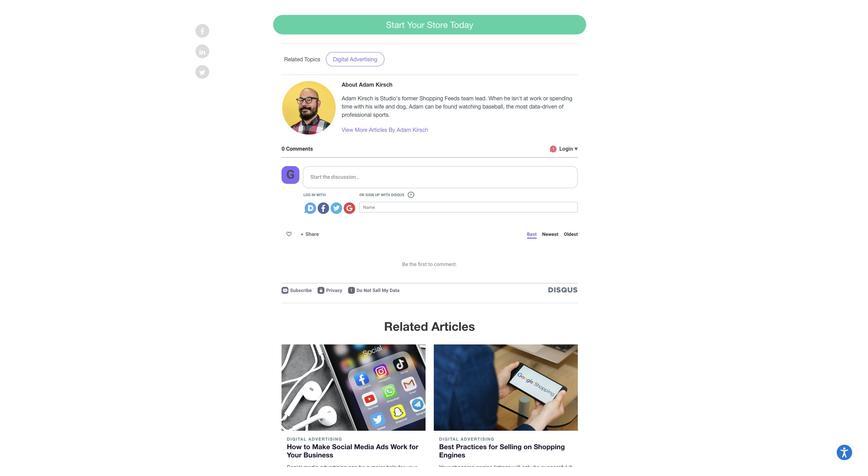Task type: locate. For each thing, give the bounding box(es) containing it.
your left to
[[287, 451, 302, 460]]

the
[[506, 104, 514, 110]]

store
[[427, 20, 448, 30]]

advertising
[[350, 56, 377, 63], [308, 437, 342, 442], [461, 437, 495, 442]]

related for related articles
[[384, 320, 428, 334]]

0 vertical spatial kirsch
[[376, 81, 393, 88]]

digital inside "digital advertising best practices for selling on shopping engines"
[[439, 437, 459, 442]]

0 vertical spatial your
[[407, 20, 425, 30]]

your inside digital advertising how to make social media ads work for your business
[[287, 451, 302, 460]]

shopping
[[420, 96, 443, 102], [534, 443, 565, 451]]

2 horizontal spatial digital
[[439, 437, 459, 442]]

advertising up 'make'
[[308, 437, 342, 442]]

advertising for work
[[308, 437, 342, 442]]

kirsch
[[376, 81, 393, 88], [358, 96, 373, 102], [413, 127, 428, 133]]

digital for best
[[439, 437, 459, 442]]

0 horizontal spatial for
[[409, 443, 419, 451]]

1 horizontal spatial shopping
[[534, 443, 565, 451]]

how
[[287, 443, 302, 451]]

0 horizontal spatial digital
[[287, 437, 307, 442]]

is
[[375, 96, 379, 102]]

at
[[524, 96, 528, 102]]

sports.
[[373, 112, 390, 118]]

his
[[366, 104, 373, 110]]

1 horizontal spatial your
[[407, 20, 425, 30]]

found
[[443, 104, 457, 110]]

digital up about
[[333, 56, 348, 63]]

open accessibe: accessibility options, statement and help image
[[841, 448, 849, 458]]

0 horizontal spatial kirsch
[[358, 96, 373, 102]]

1 horizontal spatial for
[[489, 443, 498, 451]]

2 horizontal spatial kirsch
[[413, 127, 428, 133]]

related
[[284, 56, 303, 63], [384, 320, 428, 334]]

digital advertising how to make social media ads work for your business
[[287, 437, 419, 460]]

1 horizontal spatial related
[[384, 320, 428, 334]]

for
[[409, 443, 419, 451], [489, 443, 498, 451]]

digital inside digital advertising how to make social media ads work for your business
[[287, 437, 307, 442]]

kirsch up the his
[[358, 96, 373, 102]]

best
[[439, 443, 454, 451]]

for inside digital advertising how to make social media ads work for your business
[[409, 443, 419, 451]]

0 horizontal spatial related
[[284, 56, 303, 63]]

work
[[391, 443, 408, 451]]

about
[[342, 81, 358, 88]]

your right start
[[407, 20, 425, 30]]

1 vertical spatial shopping
[[534, 443, 565, 451]]

related topics
[[284, 56, 320, 63]]

advertising inside digital advertising how to make social media ads work for your business
[[308, 437, 342, 442]]

spending
[[550, 96, 573, 102]]

adam down the former
[[409, 104, 423, 110]]

articles
[[432, 320, 475, 334]]

1 vertical spatial related
[[384, 320, 428, 334]]

shopping up can
[[420, 96, 443, 102]]

can
[[425, 104, 434, 110]]

1 horizontal spatial digital
[[333, 56, 348, 63]]

shopping inside "digital advertising best practices for selling on shopping engines"
[[534, 443, 565, 451]]

professional
[[342, 112, 372, 118]]

advertising up the about adam kirsch
[[350, 56, 377, 63]]

2 vertical spatial kirsch
[[413, 127, 428, 133]]

practices
[[456, 443, 487, 451]]

0 horizontal spatial shopping
[[420, 96, 443, 102]]

0 vertical spatial related
[[284, 56, 303, 63]]

1 for from the left
[[409, 443, 419, 451]]

kirsch up studio's
[[376, 81, 393, 88]]

digital up the how
[[287, 437, 307, 442]]

2 horizontal spatial advertising
[[461, 437, 495, 442]]

your
[[407, 20, 425, 30], [287, 451, 302, 460]]

on
[[524, 443, 532, 451]]

kirsch down can
[[413, 127, 428, 133]]

topics
[[305, 56, 320, 63]]

2 for from the left
[[489, 443, 498, 451]]

about adam kirsch
[[342, 81, 393, 88]]

twitter image
[[199, 69, 206, 76]]

he
[[504, 96, 510, 102]]

or
[[543, 96, 548, 102]]

view more articles by adam kirsch
[[342, 127, 428, 133]]

for left selling
[[489, 443, 498, 451]]

dog,
[[396, 104, 408, 110]]

advertising up practices
[[461, 437, 495, 442]]

shopping right on on the right bottom of the page
[[534, 443, 565, 451]]

digital
[[333, 56, 348, 63], [287, 437, 307, 442], [439, 437, 459, 442]]

and
[[386, 104, 395, 110]]

0 vertical spatial shopping
[[420, 96, 443, 102]]

0 horizontal spatial your
[[287, 451, 302, 460]]

make
[[312, 443, 330, 451]]

0 horizontal spatial advertising
[[308, 437, 342, 442]]

1 vertical spatial kirsch
[[358, 96, 373, 102]]

adam right about
[[359, 81, 374, 88]]

1 vertical spatial your
[[287, 451, 302, 460]]

for right work
[[409, 443, 419, 451]]

to
[[304, 443, 310, 451]]

watching
[[459, 104, 481, 110]]

view
[[342, 127, 353, 133]]

selling
[[500, 443, 522, 451]]

related for related topics
[[284, 56, 303, 63]]

advertising inside "digital advertising best practices for selling on shopping engines"
[[461, 437, 495, 442]]

business
[[304, 451, 333, 460]]

digital up best
[[439, 437, 459, 442]]

isn't
[[512, 96, 522, 102]]

driven
[[542, 104, 557, 110]]

digital for how
[[287, 437, 307, 442]]

adam
[[359, 81, 374, 88], [342, 96, 356, 102], [409, 104, 423, 110], [397, 127, 411, 133]]



Task type: vqa. For each thing, say whether or not it's contained in the screenshot.
the topmost Related
yes



Task type: describe. For each thing, give the bounding box(es) containing it.
1 horizontal spatial advertising
[[350, 56, 377, 63]]

view more articles by adam kirsch link
[[342, 126, 428, 134]]

digital advertising
[[333, 56, 377, 63]]

start your store today link
[[273, 15, 587, 35]]

with
[[354, 104, 364, 110]]

facebook image
[[200, 28, 204, 35]]

studio's
[[380, 96, 401, 102]]

more
[[355, 127, 368, 133]]

data-
[[529, 104, 542, 110]]

1 horizontal spatial kirsch
[[376, 81, 393, 88]]

be
[[435, 104, 442, 110]]

time
[[342, 104, 352, 110]]

linkedin image
[[199, 49, 205, 56]]

wife
[[374, 104, 384, 110]]

advertising for engines
[[461, 437, 495, 442]]

social
[[332, 443, 352, 451]]

by
[[389, 127, 395, 133]]

for inside "digital advertising best practices for selling on shopping engines"
[[489, 443, 498, 451]]

adam right by
[[397, 127, 411, 133]]

of
[[559, 104, 564, 110]]

your inside start your store today link
[[407, 20, 425, 30]]

shopping inside adam kirsch is studio's former shopping feeds team lead. when he isn't at work or spending time with his wife and dog, adam can be found watching baseball, the most data-driven of professional sports.
[[420, 96, 443, 102]]

engines
[[439, 451, 465, 460]]

adam up time
[[342, 96, 356, 102]]

media
[[354, 443, 374, 451]]

start
[[386, 20, 405, 30]]

articles
[[369, 127, 387, 133]]

team
[[461, 96, 474, 102]]

today
[[450, 20, 473, 30]]

related articles
[[384, 320, 475, 334]]

feeds
[[445, 96, 460, 102]]

kirsch inside adam kirsch is studio's former shopping feeds team lead. when he isn't at work or spending time with his wife and dog, adam can be found watching baseball, the most data-driven of professional sports.
[[358, 96, 373, 102]]

work
[[530, 96, 542, 102]]

most
[[515, 104, 528, 110]]

kirsch inside view more articles by adam kirsch link
[[413, 127, 428, 133]]

start your store today
[[386, 20, 473, 30]]

digital advertising link
[[326, 52, 385, 67]]

lead.
[[475, 96, 487, 102]]

ads
[[376, 443, 389, 451]]

baseball,
[[483, 104, 505, 110]]

former
[[402, 96, 418, 102]]

digital advertising best practices for selling on shopping engines
[[439, 437, 565, 460]]

adam kirsch is studio's former shopping feeds team lead. when he isn't at work or spending time with his wife and dog, adam can be found watching baseball, the most data-driven of professional sports.
[[342, 96, 573, 118]]

when
[[489, 96, 503, 102]]



